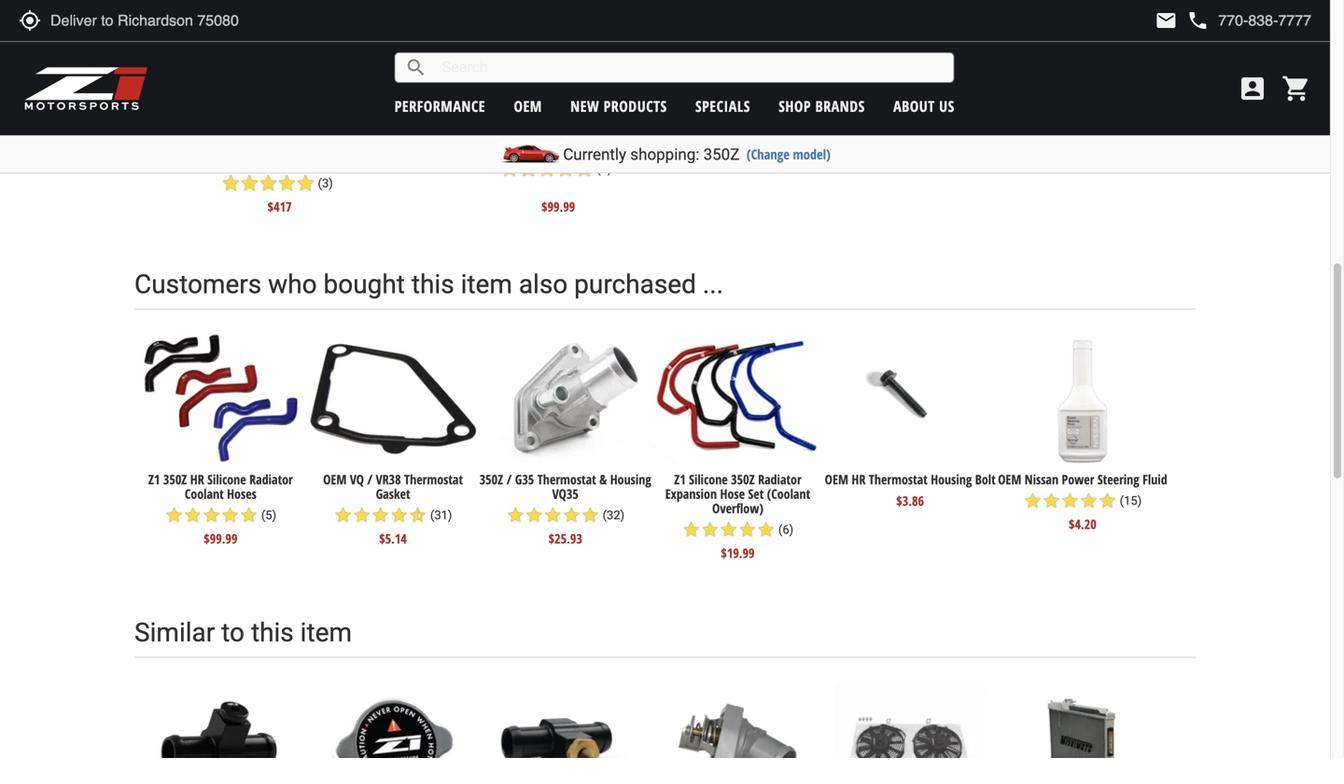 Task type: vqa. For each thing, say whether or not it's contained in the screenshot.
Coolant associated with Z1 350Z HR Silicone Radiator Coolant Hoses star star star star star (5)
yes



Task type: locate. For each thing, give the bounding box(es) containing it.
/ inside 350z / g35 thermostat & housing vq35 star star star star star (32) $25.93
[[506, 471, 512, 489]]

2 horizontal spatial hr
[[852, 471, 866, 489]]

hoses inside z1 350z hr silicone radiator coolant hoses star star star star star (5) $99.99
[[227, 485, 257, 503]]

(5) for z1 350z hr silicone radiator coolant hoses star star star star star (5) $99.99
[[261, 509, 276, 523]]

bought
[[323, 269, 405, 300]]

0 horizontal spatial (5)
[[261, 509, 276, 523]]

performance
[[395, 96, 486, 116]]

radiator down new
[[547, 143, 591, 161]]

1 horizontal spatial thermostat
[[537, 471, 596, 489]]

0 horizontal spatial hoses
[[227, 485, 257, 503]]

2 horizontal spatial thermostat
[[869, 471, 928, 489]]

to
[[221, 618, 245, 649]]

item left also
[[461, 269, 512, 300]]

1 horizontal spatial coolant
[[594, 143, 633, 161]]

1 / from the left
[[367, 471, 373, 489]]

hoses inside z1 350z hr silicone radiator coolant hoses star star star star star (5)
[[636, 143, 666, 161]]

bundle price: $516.99
[[695, 47, 790, 104]]

hoses
[[636, 143, 666, 161], [227, 485, 257, 503]]

z1 inside "z1 silicone 350z radiator expansion hose set (coolant overflow) star star star star star (6) $19.99"
[[674, 471, 686, 489]]

oem inside oem hr thermostat housing bolt $3.86
[[825, 471, 848, 489]]

hr
[[488, 143, 502, 161], [190, 471, 204, 489], [852, 471, 866, 489]]

0 horizontal spatial /
[[367, 471, 373, 489]]

about us link
[[893, 96, 955, 116]]

1 vertical spatial $99.99
[[204, 530, 238, 548]]

radiator
[[547, 143, 591, 161], [256, 158, 299, 175], [249, 471, 293, 489], [758, 471, 802, 489]]

z1 inside z1 350z hr silicone radiator coolant hoses star star star star star (5) $99.99
[[148, 471, 160, 489]]

0 vertical spatial this
[[412, 269, 454, 300]]

radiator right hose
[[758, 471, 802, 489]]

new
[[571, 96, 599, 116]]

housing right &
[[610, 471, 651, 489]]

z1 for $99.99
[[148, 471, 160, 489]]

1 vertical spatial item
[[300, 618, 352, 649]]

0 vertical spatial coolant
[[594, 143, 633, 161]]

3 thermostat from the left
[[869, 471, 928, 489]]

0 horizontal spatial item
[[300, 618, 352, 649]]

0 horizontal spatial $99.99
[[204, 530, 238, 548]]

thermostat
[[404, 471, 463, 489], [537, 471, 596, 489], [869, 471, 928, 489]]

star_half
[[409, 506, 427, 525]]

2 horizontal spatial z1
[[674, 471, 686, 489]]

$4.20
[[1069, 516, 1097, 534]]

0 horizontal spatial thermostat
[[404, 471, 463, 489]]

hr inside z1 350z hr silicone radiator coolant hoses star star star star star (5)
[[488, 143, 502, 161]]

oem
[[514, 96, 542, 116], [323, 471, 347, 489], [825, 471, 848, 489], [998, 471, 1022, 489]]

/
[[367, 471, 373, 489], [506, 471, 512, 489]]

1 horizontal spatial silicone
[[505, 143, 544, 161]]

0 vertical spatial item
[[461, 269, 512, 300]]

brands
[[815, 96, 865, 116]]

oem inside 'oem nissan power steering fluid star star star star star (15) $4.20'
[[998, 471, 1022, 489]]

silicone inside z1 350z hr silicone radiator coolant hoses star star star star star (5)
[[505, 143, 544, 161]]

/ right vq
[[367, 471, 373, 489]]

oem for oem vq / vr38 thermostat gasket star star star star star_half (31) $5.14
[[323, 471, 347, 489]]

oem for oem hr thermostat housing bolt $3.86
[[825, 471, 848, 489]]

star
[[500, 160, 519, 178], [519, 160, 538, 178], [538, 160, 556, 178], [556, 160, 575, 178], [575, 160, 594, 178], [222, 174, 240, 193], [240, 174, 259, 193], [259, 174, 278, 193], [278, 174, 296, 193], [296, 174, 315, 193], [1024, 492, 1042, 511], [1042, 492, 1061, 511], [1061, 492, 1080, 511], [1080, 492, 1098, 511], [1098, 492, 1117, 511], [165, 506, 184, 525], [184, 506, 202, 525], [202, 506, 221, 525], [221, 506, 240, 525], [240, 506, 258, 525], [334, 506, 353, 525], [353, 506, 371, 525], [371, 506, 390, 525], [390, 506, 409, 525], [506, 506, 525, 525], [525, 506, 544, 525], [544, 506, 562, 525], [562, 506, 581, 525], [581, 506, 600, 525], [682, 521, 701, 539], [701, 521, 719, 539], [719, 521, 738, 539], [738, 521, 757, 539], [757, 521, 775, 539]]

1 vertical spatial coolant
[[185, 485, 224, 503]]

steering
[[1098, 471, 1139, 489]]

v-
[[284, 143, 294, 161]]

radiator up $417
[[256, 158, 299, 175]]

housing inside 350z / g35 thermostat & housing vq35 star star star star star (32) $25.93
[[610, 471, 651, 489]]

1 housing from the left
[[610, 471, 651, 489]]

hose
[[720, 485, 745, 503]]

this right to
[[251, 618, 294, 649]]

gasket
[[376, 485, 410, 503]]

oem left vq
[[323, 471, 347, 489]]

0 vertical spatial $99.99
[[542, 198, 575, 215]]

coolant inside z1 350z hr silicone radiator coolant hoses star star star star star (5)
[[594, 143, 633, 161]]

shop brands link
[[779, 96, 865, 116]]

0 horizontal spatial this
[[251, 618, 294, 649]]

z1
[[446, 143, 458, 161], [148, 471, 160, 489], [674, 471, 686, 489]]

shopping_cart link
[[1277, 74, 1312, 104]]

specials link
[[695, 96, 750, 116]]

1 vertical spatial hoses
[[227, 485, 257, 503]]

0 horizontal spatial housing
[[610, 471, 651, 489]]

1 horizontal spatial housing
[[931, 471, 972, 489]]

housing
[[610, 471, 651, 489], [931, 471, 972, 489]]

bundle
[[695, 47, 746, 73]]

thermostat left &
[[537, 471, 596, 489]]

1 horizontal spatial z1
[[446, 143, 458, 161]]

z1 silicone 350z radiator expansion hose set (coolant overflow) star star star star star (6) $19.99
[[665, 471, 810, 562]]

1 horizontal spatial /
[[506, 471, 512, 489]]

coolant for z1 350z hr silicone radiator coolant hoses star star star star star (5) $99.99
[[185, 485, 224, 503]]

silicone
[[505, 143, 544, 161], [207, 471, 246, 489], [689, 471, 728, 489]]

specials
[[695, 96, 750, 116]]

1 horizontal spatial (5)
[[597, 162, 612, 176]]

0 horizontal spatial z1
[[148, 471, 160, 489]]

purchased
[[574, 269, 696, 300]]

price:
[[750, 47, 790, 73]]

oem left new
[[514, 96, 542, 116]]

/ inside oem vq / vr38 thermostat gasket star star star star star_half (31) $5.14
[[367, 471, 373, 489]]

oem for oem
[[514, 96, 542, 116]]

350z inside z1 350z hr silicone radiator coolant hoses star star star star star (5) $99.99
[[163, 471, 187, 489]]

(31)
[[430, 509, 452, 523]]

thermostat up (31)
[[404, 471, 463, 489]]

radiator left vq
[[249, 471, 293, 489]]

0 vertical spatial (5)
[[597, 162, 612, 176]]

oem nissan power steering fluid star star star star star (15) $4.20
[[998, 471, 1167, 534]]

coolant inside z1 350z hr silicone radiator coolant hoses star star star star star (5) $99.99
[[185, 485, 224, 503]]

add both to cart
[[703, 124, 802, 145]]

0 vertical spatial hoses
[[636, 143, 666, 161]]

oem vq / vr38 thermostat gasket star star star star star_half (31) $5.14
[[323, 471, 463, 548]]

shop brands
[[779, 96, 865, 116]]

my_location
[[19, 9, 41, 32]]

item right to
[[300, 618, 352, 649]]

$99.99 inside z1 350z hr silicone radiator coolant hoses star star star star star (5) $99.99
[[204, 530, 238, 548]]

1 horizontal spatial this
[[412, 269, 454, 300]]

1 thermostat from the left
[[404, 471, 463, 489]]

coolant for z1 350z hr silicone radiator coolant hoses star star star star star (5)
[[594, 143, 633, 161]]

similar to this item
[[134, 618, 352, 649]]

account_box link
[[1233, 74, 1272, 104]]

set
[[748, 485, 764, 503]]

account_box
[[1238, 74, 1268, 104]]

z1 inside z1 350z hr silicone radiator coolant hoses star star star star star (5)
[[446, 143, 458, 161]]

thermostat up $3.86
[[869, 471, 928, 489]]

$417
[[268, 198, 292, 215]]

2 housing from the left
[[931, 471, 972, 489]]

350z inside koyo vq35hr 350z v-core upgraded radiator star star star star star (3) $417
[[257, 143, 281, 161]]

2 thermostat from the left
[[537, 471, 596, 489]]

oem inside oem vq / vr38 thermostat gasket star star star star star_half (31) $5.14
[[323, 471, 347, 489]]

radiator inside koyo vq35hr 350z v-core upgraded radiator star star star star star (3) $417
[[256, 158, 299, 175]]

0 horizontal spatial silicone
[[207, 471, 246, 489]]

2 horizontal spatial silicone
[[689, 471, 728, 489]]

z1 motorsports logo image
[[23, 65, 149, 112]]

1 vertical spatial (5)
[[261, 509, 276, 523]]

0 horizontal spatial coolant
[[185, 485, 224, 503]]

/ left g35
[[506, 471, 512, 489]]

radiator inside z1 350z hr silicone radiator coolant hoses star star star star star (5)
[[547, 143, 591, 161]]

2 / from the left
[[506, 471, 512, 489]]

(5) inside z1 350z hr silicone radiator coolant hoses star star star star star (5) $99.99
[[261, 509, 276, 523]]

add
[[703, 124, 726, 145]]

oem right (coolant
[[825, 471, 848, 489]]

silicone inside z1 350z hr silicone radiator coolant hoses star star star star star (5) $99.99
[[207, 471, 246, 489]]

housing left 'bolt'
[[931, 471, 972, 489]]

this right bought
[[412, 269, 454, 300]]

...
[[703, 269, 723, 300]]

radiator inside z1 350z hr silicone radiator coolant hoses star star star star star (5) $99.99
[[249, 471, 293, 489]]

0 horizontal spatial hr
[[190, 471, 204, 489]]

phone
[[1187, 9, 1209, 32]]

1 horizontal spatial item
[[461, 269, 512, 300]]

oem right 'bolt'
[[998, 471, 1022, 489]]

1 horizontal spatial hr
[[488, 143, 502, 161]]

hr inside z1 350z hr silicone radiator coolant hoses star star star star star (5) $99.99
[[190, 471, 204, 489]]

1 vertical spatial this
[[251, 618, 294, 649]]

350z / g35 thermostat & housing vq35 star star star star star (32) $25.93
[[480, 471, 651, 548]]

item
[[461, 269, 512, 300], [300, 618, 352, 649]]

shopping:
[[630, 145, 700, 164]]

(5) inside z1 350z hr silicone radiator coolant hoses star star star star star (5)
[[597, 162, 612, 176]]

mail link
[[1155, 9, 1177, 32]]

core
[[294, 143, 317, 161]]

silicone for z1 350z hr silicone radiator coolant hoses star star star star star (5)
[[505, 143, 544, 161]]

350z
[[257, 143, 281, 161], [461, 143, 485, 161], [703, 145, 740, 164], [163, 471, 187, 489], [480, 471, 503, 489], [731, 471, 755, 489]]

vq35
[[552, 485, 579, 503]]

z1 for star
[[674, 471, 686, 489]]

1 horizontal spatial hoses
[[636, 143, 666, 161]]

$3.86
[[896, 492, 924, 510]]

this
[[412, 269, 454, 300], [251, 618, 294, 649]]

(change
[[747, 145, 790, 163]]

(change model) link
[[747, 145, 831, 163]]

1 horizontal spatial $99.99
[[542, 198, 575, 215]]



Task type: describe. For each thing, give the bounding box(es) containing it.
350z inside 350z / g35 thermostat & housing vq35 star star star star star (32) $25.93
[[480, 471, 503, 489]]

similar
[[134, 618, 215, 649]]

expansion
[[665, 485, 717, 503]]

hr for z1 350z hr silicone radiator coolant hoses star star star star star (5)
[[488, 143, 502, 161]]

koyo
[[185, 143, 210, 161]]

shop
[[779, 96, 811, 116]]

nissan
[[1025, 471, 1059, 489]]

model)
[[793, 145, 831, 163]]

silicone inside "z1 silicone 350z radiator expansion hose set (coolant overflow) star star star star star (6) $19.99"
[[689, 471, 728, 489]]

z1 350z hr silicone radiator coolant hoses star star star star star (5) $99.99
[[148, 471, 293, 548]]

about us
[[893, 96, 955, 116]]

add
[[393, 68, 440, 115]]

$25.93
[[549, 530, 582, 548]]

z1 350z hr silicone radiator coolant hoses star star star star star (5)
[[446, 143, 666, 178]]

&
[[599, 471, 607, 489]]

upgraded
[[321, 143, 370, 161]]

Search search field
[[427, 53, 954, 82]]

350z inside "z1 silicone 350z radiator expansion hose set (coolant overflow) star star star star star (6) $19.99"
[[731, 471, 755, 489]]

search
[[405, 56, 427, 79]]

$5.14
[[379, 530, 407, 548]]

new products
[[571, 96, 667, 116]]

350z inside z1 350z hr silicone radiator coolant hoses star star star star star (5)
[[461, 143, 485, 161]]

mail phone
[[1155, 9, 1209, 32]]

customers who bought this item also purchased ...
[[134, 269, 723, 300]]

koyo vq35hr 350z v-core upgraded radiator star star star star star (3) $417
[[185, 143, 370, 215]]

(3)
[[318, 176, 333, 190]]

thermostat inside oem vq / vr38 thermostat gasket star star star star star_half (31) $5.14
[[404, 471, 463, 489]]

(6)
[[778, 523, 794, 537]]

silicone for z1 350z hr silicone radiator coolant hoses star star star star star (5) $99.99
[[207, 471, 246, 489]]

$516.99
[[695, 74, 763, 104]]

performance link
[[395, 96, 486, 116]]

to
[[761, 124, 775, 145]]

cart
[[778, 124, 802, 145]]

who
[[268, 269, 317, 300]]

mail
[[1155, 9, 1177, 32]]

(32)
[[603, 509, 625, 523]]

bolt
[[975, 471, 996, 489]]

oem link
[[514, 96, 542, 116]]

overflow)
[[712, 500, 763, 518]]

$19.99
[[721, 545, 755, 562]]

fluid
[[1143, 471, 1167, 489]]

about
[[893, 96, 935, 116]]

(coolant
[[767, 485, 810, 503]]

new products link
[[571, 96, 667, 116]]

vr38
[[376, 471, 401, 489]]

power
[[1062, 471, 1094, 489]]

us
[[939, 96, 955, 116]]

radiator inside "z1 silicone 350z radiator expansion hose set (coolant overflow) star star star star star (6) $19.99"
[[758, 471, 802, 489]]

(15)
[[1120, 494, 1142, 508]]

oem for oem nissan power steering fluid star star star star star (15) $4.20
[[998, 471, 1022, 489]]

shopping_cart
[[1282, 74, 1312, 104]]

hoses for z1 350z hr silicone radiator coolant hoses star star star star star (5)
[[636, 143, 666, 161]]

hr for z1 350z hr silicone radiator coolant hoses star star star star star (5) $99.99
[[190, 471, 204, 489]]

currently
[[563, 145, 626, 164]]

(5) for z1 350z hr silicone radiator coolant hoses star star star star star (5)
[[597, 162, 612, 176]]

customers
[[134, 269, 262, 300]]

thermostat inside oem hr thermostat housing bolt $3.86
[[869, 471, 928, 489]]

both
[[730, 124, 757, 145]]

oem hr thermostat housing bolt $3.86
[[825, 471, 996, 510]]

g35
[[515, 471, 534, 489]]

hr inside oem hr thermostat housing bolt $3.86
[[852, 471, 866, 489]]

vq35hr
[[213, 143, 254, 161]]

hoses for z1 350z hr silicone radiator coolant hoses star star star star star (5) $99.99
[[227, 485, 257, 503]]

vq
[[350, 471, 364, 489]]

also
[[519, 269, 568, 300]]

currently shopping: 350z (change model)
[[563, 145, 831, 164]]

housing inside oem hr thermostat housing bolt $3.86
[[931, 471, 972, 489]]

phone link
[[1187, 9, 1312, 32]]

products
[[604, 96, 667, 116]]

thermostat inside 350z / g35 thermostat & housing vq35 star star star star star (32) $25.93
[[537, 471, 596, 489]]



